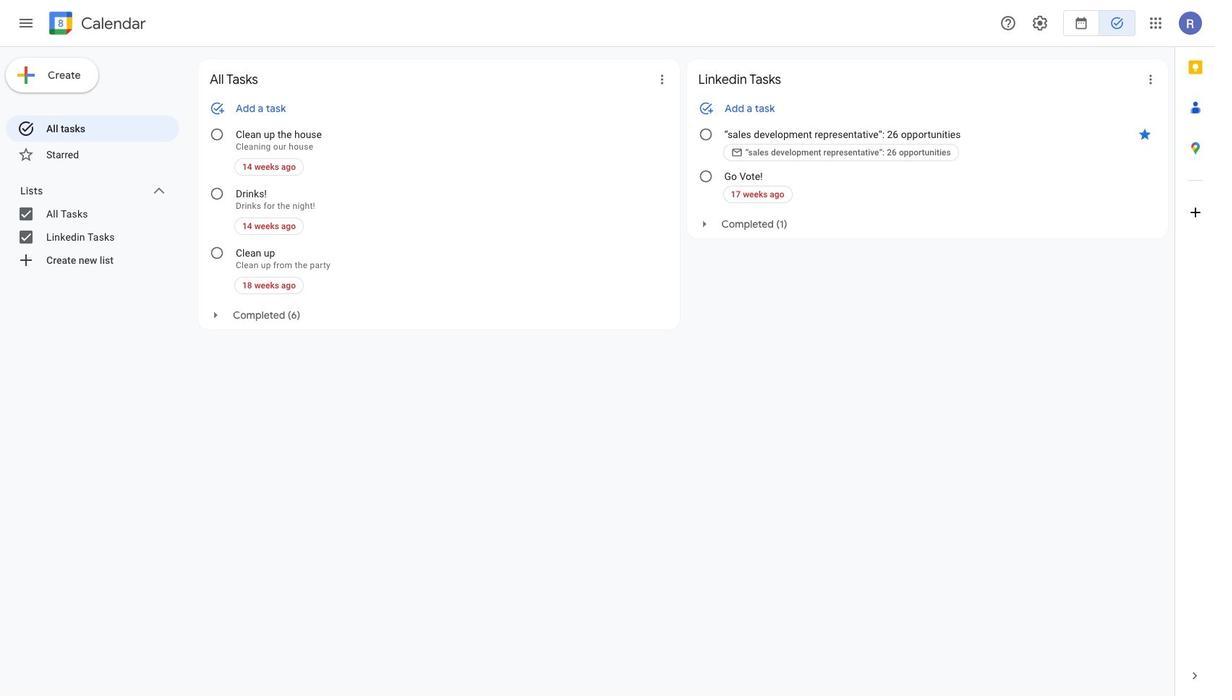 Task type: locate. For each thing, give the bounding box(es) containing it.
heading
[[78, 15, 146, 32]]

calendar element
[[46, 9, 146, 41]]

heading inside calendar element
[[78, 15, 146, 32]]

support menu image
[[1000, 14, 1018, 32]]

tasks sidebar image
[[17, 14, 35, 32]]

tab list
[[1176, 47, 1216, 656]]



Task type: describe. For each thing, give the bounding box(es) containing it.
settings menu image
[[1032, 14, 1049, 32]]



Task type: vqa. For each thing, say whether or not it's contained in the screenshot.
heading inside the calendar 'element'
yes



